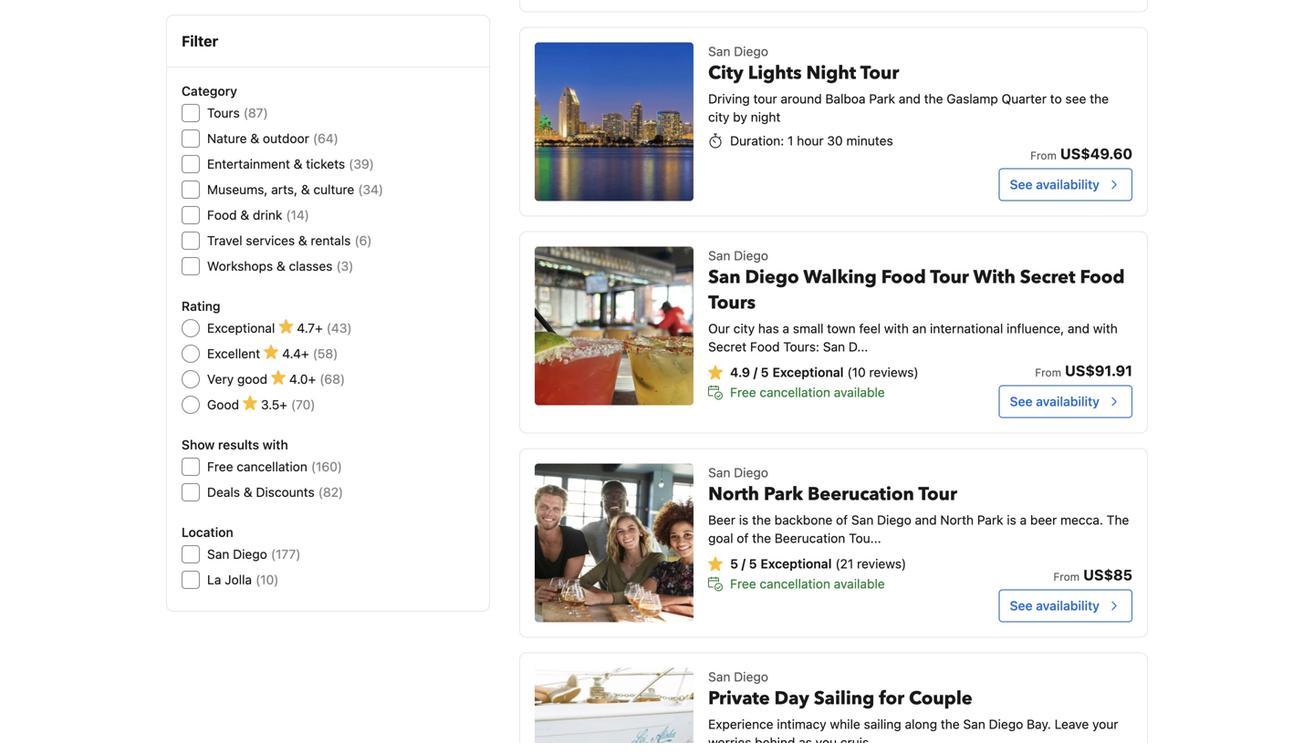 Task type: describe. For each thing, give the bounding box(es) containing it.
us$91.91
[[1065, 363, 1133, 380]]

while
[[830, 718, 861, 733]]

reviews) for beerucation
[[857, 557, 907, 572]]

day
[[775, 687, 810, 712]]

minutes
[[847, 133, 893, 148]]

see
[[1066, 91, 1087, 106]]

& for drink
[[240, 208, 249, 223]]

city lights night tour image
[[535, 43, 694, 201]]

food & drink (14)
[[207, 208, 309, 223]]

1 is from the left
[[739, 513, 749, 528]]

availability for city lights night tour
[[1036, 177, 1100, 192]]

4.9
[[730, 365, 750, 380]]

la jolla (10)
[[207, 573, 279, 588]]

the inside san diego private day sailing for couple experience intimacy while sailing along the san diego bay. leave your worries behind as you cruis...
[[941, 718, 960, 733]]

(43)
[[327, 321, 352, 336]]

4.4+ (58)
[[282, 346, 338, 361]]

hour
[[797, 133, 824, 148]]

1 vertical spatial north
[[941, 513, 974, 528]]

(10)
[[256, 573, 279, 588]]

cancellation for north park beerucation tour
[[760, 577, 831, 592]]

leave
[[1055, 718, 1089, 733]]

driving
[[708, 91, 750, 106]]

tou...
[[849, 531, 882, 546]]

free cancellation available for of
[[730, 577, 885, 592]]

discounts
[[256, 485, 315, 500]]

4.7+
[[297, 321, 323, 336]]

0 vertical spatial exceptional
[[207, 321, 275, 336]]

our
[[708, 321, 730, 336]]

1 horizontal spatial secret
[[1020, 265, 1076, 290]]

tours (87)
[[207, 105, 268, 120]]

(14)
[[286, 208, 309, 223]]

private
[[708, 687, 770, 712]]

(70)
[[291, 398, 315, 413]]

town
[[827, 321, 856, 336]]

museums,
[[207, 182, 268, 197]]

1 vertical spatial park
[[764, 483, 803, 508]]

good
[[237, 372, 267, 387]]

& for tickets
[[294, 157, 303, 172]]

lights
[[748, 61, 802, 86]]

goal
[[708, 531, 734, 546]]

30
[[827, 133, 843, 148]]

(64)
[[313, 131, 339, 146]]

from us$49.60
[[1031, 145, 1133, 163]]

0 horizontal spatial north
[[708, 483, 759, 508]]

the right beer
[[752, 513, 771, 528]]

has
[[758, 321, 779, 336]]

workshops
[[207, 259, 273, 274]]

1 horizontal spatial with
[[884, 321, 909, 336]]

workshops & classes (3)
[[207, 259, 354, 274]]

balboa
[[826, 91, 866, 106]]

(58)
[[313, 346, 338, 361]]

duration: 1 hour 30 minutes
[[730, 133, 893, 148]]

cruis...
[[841, 736, 880, 744]]

the left gaslamp
[[924, 91, 943, 106]]

good
[[207, 398, 239, 413]]

4.0+
[[289, 372, 316, 387]]

to
[[1050, 91, 1062, 106]]

0 horizontal spatial secret
[[708, 340, 747, 355]]

feel
[[859, 321, 881, 336]]

see for city lights night tour
[[1010, 177, 1033, 192]]

san diego san diego walking food tour with secret food tours our city has a small town feel with an international influence, and with secret food tours: san d...
[[708, 248, 1125, 355]]

you
[[816, 736, 837, 744]]

travel
[[207, 233, 242, 248]]

1 horizontal spatial of
[[836, 513, 848, 528]]

for
[[879, 687, 905, 712]]

night
[[751, 110, 781, 125]]

free for north park beerucation tour
[[730, 577, 756, 592]]

and inside san diego san diego walking food tour with secret food tours our city has a small town feel with an international influence, and with secret food tours: san d...
[[1068, 321, 1090, 336]]

city inside san diego city lights night tour driving tour around balboa park and the gaslamp quarter to see the city by night
[[708, 110, 730, 125]]

small
[[793, 321, 824, 336]]

park inside san diego city lights night tour driving tour around balboa park and the gaslamp quarter to see the city by night
[[869, 91, 896, 106]]

see availability for san diego walking food tour with secret food tours
[[1010, 394, 1100, 410]]

san diego (177)
[[207, 547, 301, 562]]

availability for north park beerucation tour
[[1036, 599, 1100, 614]]

available for walking
[[834, 385, 885, 400]]

& for classes
[[277, 259, 285, 274]]

nature
[[207, 131, 247, 146]]

la
[[207, 573, 221, 588]]

north park beerucation tour image
[[535, 464, 694, 623]]

san diego north park beerucation tour beer is the backbone of san diego and north park is a beer mecca. the goal of the beerucation tou...
[[708, 466, 1130, 546]]

reviews) for walking
[[869, 365, 919, 380]]

tour
[[754, 91, 777, 106]]

influence,
[[1007, 321, 1065, 336]]

excellent
[[207, 346, 260, 361]]

5 for north park beerucation tour
[[749, 557, 757, 572]]

1 vertical spatial of
[[737, 531, 749, 546]]

san diego private day sailing for couple experience intimacy while sailing along the san diego bay. leave your worries behind as you cruis...
[[708, 670, 1119, 744]]

(177)
[[271, 547, 301, 562]]

us$85
[[1084, 567, 1133, 584]]

deals & discounts (82)
[[207, 485, 343, 500]]

free cancellation (160)
[[207, 460, 342, 475]]

(6)
[[355, 233, 372, 248]]

sailing
[[864, 718, 902, 733]]

jolla
[[225, 573, 252, 588]]

from for north park beerucation tour
[[1054, 571, 1080, 584]]

tours inside san diego san diego walking food tour with secret food tours our city has a small town feel with an international influence, and with secret food tours: san d...
[[708, 291, 756, 316]]

filter
[[182, 32, 218, 50]]

san diego city lights night tour driving tour around balboa park and the gaslamp quarter to see the city by night
[[708, 44, 1109, 125]]

(68)
[[320, 372, 345, 387]]

backbone
[[775, 513, 833, 528]]

tour inside san diego san diego walking food tour with secret food tours our city has a small town feel with an international influence, and with secret food tours: san d...
[[930, 265, 969, 290]]

gaslamp
[[947, 91, 998, 106]]

4.0+ (68)
[[289, 372, 345, 387]]

tour for city lights night tour
[[861, 61, 899, 86]]

city inside san diego san diego walking food tour with secret food tours our city has a small town feel with an international influence, and with secret food tours: san d...
[[734, 321, 755, 336]]

& right the arts,
[[301, 182, 310, 197]]

see availability for north park beerucation tour
[[1010, 599, 1100, 614]]

5 / 5 exceptional (21 reviews)
[[730, 557, 907, 572]]

beer
[[1031, 513, 1057, 528]]

museums, arts, & culture (34)
[[207, 182, 384, 197]]

and inside san diego city lights night tour driving tour around balboa park and the gaslamp quarter to see the city by night
[[899, 91, 921, 106]]

(39)
[[349, 157, 374, 172]]

a inside san diego san diego walking food tour with secret food tours our city has a small town feel with an international influence, and with secret food tours: san d...
[[783, 321, 790, 336]]



Task type: vqa. For each thing, say whether or not it's contained in the screenshot.
the top the and
yes



Task type: locate. For each thing, give the bounding box(es) containing it.
is
[[739, 513, 749, 528], [1007, 513, 1017, 528]]

0 vertical spatial north
[[708, 483, 759, 508]]

free up deals
[[207, 460, 233, 475]]

& down (14)
[[298, 233, 307, 248]]

&
[[250, 131, 259, 146], [294, 157, 303, 172], [301, 182, 310, 197], [240, 208, 249, 223], [298, 233, 307, 248], [277, 259, 285, 274], [244, 485, 253, 500]]

with up us$91.91
[[1093, 321, 1118, 336]]

your
[[1093, 718, 1119, 733]]

from inside from us$91.91
[[1035, 367, 1062, 379]]

san diego walking food tour with secret food tours image
[[535, 247, 694, 406]]

a right has
[[783, 321, 790, 336]]

as
[[799, 736, 812, 744]]

3.5+ (70)
[[261, 398, 315, 413]]

free for san diego walking food tour with secret food tours
[[730, 385, 756, 400]]

beerucation up tou...
[[808, 483, 915, 508]]

services
[[246, 233, 295, 248]]

availability
[[1036, 177, 1100, 192], [1036, 394, 1100, 410], [1036, 599, 1100, 614]]

from inside from us$49.60
[[1031, 149, 1057, 162]]

entertainment & tickets (39)
[[207, 157, 374, 172]]

park right balboa
[[869, 91, 896, 106]]

5 for san diego walking food tour with secret food tours
[[761, 365, 769, 380]]

with left 'an'
[[884, 321, 909, 336]]

rentals
[[311, 233, 351, 248]]

cancellation up the deals & discounts (82)
[[237, 460, 308, 475]]

1 horizontal spatial city
[[734, 321, 755, 336]]

bay.
[[1027, 718, 1051, 733]]

2 vertical spatial free
[[730, 577, 756, 592]]

2 is from the left
[[1007, 513, 1017, 528]]

of right goal
[[737, 531, 749, 546]]

1 horizontal spatial tours
[[708, 291, 756, 316]]

1 vertical spatial available
[[834, 577, 885, 592]]

& down travel services & rentals (6)
[[277, 259, 285, 274]]

classes
[[289, 259, 333, 274]]

0 vertical spatial beerucation
[[808, 483, 915, 508]]

2 see availability from the top
[[1010, 394, 1100, 410]]

outdoor
[[263, 131, 309, 146]]

2 vertical spatial see availability
[[1010, 599, 1100, 614]]

2 available from the top
[[834, 577, 885, 592]]

0 vertical spatial tour
[[861, 61, 899, 86]]

private day sailing for couple image
[[535, 669, 694, 744]]

2 vertical spatial exceptional
[[761, 557, 832, 572]]

free down 4.9
[[730, 385, 756, 400]]

exceptional for north
[[761, 557, 832, 572]]

park up backbone
[[764, 483, 803, 508]]

deals
[[207, 485, 240, 500]]

& down "(87)"
[[250, 131, 259, 146]]

(160)
[[311, 460, 342, 475]]

show results with
[[182, 438, 288, 453]]

1 vertical spatial exceptional
[[773, 365, 844, 380]]

/
[[754, 365, 758, 380], [742, 557, 746, 572]]

park left beer
[[978, 513, 1004, 528]]

walking
[[804, 265, 877, 290]]

1 vertical spatial and
[[1068, 321, 1090, 336]]

see availability down from us$49.60
[[1010, 177, 1100, 192]]

mecca.
[[1061, 513, 1104, 528]]

0 horizontal spatial with
[[263, 438, 288, 453]]

1 available from the top
[[834, 385, 885, 400]]

0 vertical spatial and
[[899, 91, 921, 106]]

is left beer
[[1007, 513, 1017, 528]]

1 horizontal spatial is
[[1007, 513, 1017, 528]]

tour
[[861, 61, 899, 86], [930, 265, 969, 290], [919, 483, 957, 508]]

city down driving
[[708, 110, 730, 125]]

beerucation
[[808, 483, 915, 508], [775, 531, 846, 546]]

(3)
[[336, 259, 354, 274]]

0 vertical spatial cancellation
[[760, 385, 831, 400]]

0 horizontal spatial park
[[764, 483, 803, 508]]

experience
[[708, 718, 774, 733]]

0 vertical spatial reviews)
[[869, 365, 919, 380]]

availability down from us$85
[[1036, 599, 1100, 614]]

travel services & rentals (6)
[[207, 233, 372, 248]]

the
[[924, 91, 943, 106], [1090, 91, 1109, 106], [752, 513, 771, 528], [752, 531, 771, 546], [941, 718, 960, 733]]

1 horizontal spatial north
[[941, 513, 974, 528]]

0 horizontal spatial tours
[[207, 105, 240, 120]]

1 vertical spatial reviews)
[[857, 557, 907, 572]]

tour inside san diego city lights night tour driving tour around balboa park and the gaslamp quarter to see the city by night
[[861, 61, 899, 86]]

1 horizontal spatial park
[[869, 91, 896, 106]]

from inside from us$85
[[1054, 571, 1080, 584]]

/ for san diego walking food tour with secret food tours
[[754, 365, 758, 380]]

2 horizontal spatial park
[[978, 513, 1004, 528]]

/ for north park beerucation tour
[[742, 557, 746, 572]]

1 vertical spatial tours
[[708, 291, 756, 316]]

quarter
[[1002, 91, 1047, 106]]

beerucation down backbone
[[775, 531, 846, 546]]

& for discounts
[[244, 485, 253, 500]]

1 horizontal spatial 5
[[749, 557, 757, 572]]

exceptional for san
[[773, 365, 844, 380]]

2 vertical spatial from
[[1054, 571, 1080, 584]]

see availability down from us$91.91
[[1010, 394, 1100, 410]]

from for city lights night tour
[[1031, 149, 1057, 162]]

see down from us$49.60
[[1010, 177, 1033, 192]]

2 see from the top
[[1010, 394, 1033, 410]]

exceptional down the tours:
[[773, 365, 844, 380]]

availability for san diego walking food tour with secret food tours
[[1036, 394, 1100, 410]]

& up museums, arts, & culture (34)
[[294, 157, 303, 172]]

2 vertical spatial see
[[1010, 599, 1033, 614]]

and
[[899, 91, 921, 106], [1068, 321, 1090, 336], [915, 513, 937, 528]]

worries
[[708, 736, 752, 744]]

drink
[[253, 208, 282, 223]]

1 vertical spatial beerucation
[[775, 531, 846, 546]]

0 vertical spatial of
[[836, 513, 848, 528]]

1 vertical spatial city
[[734, 321, 755, 336]]

1 vertical spatial free
[[207, 460, 233, 475]]

1 free cancellation available from the top
[[730, 385, 885, 400]]

very good
[[207, 372, 267, 387]]

the right goal
[[752, 531, 771, 546]]

1 vertical spatial secret
[[708, 340, 747, 355]]

1 vertical spatial a
[[1020, 513, 1027, 528]]

of
[[836, 513, 848, 528], [737, 531, 749, 546]]

secret down our at the top right of page
[[708, 340, 747, 355]]

from down influence,
[[1035, 367, 1062, 379]]

cancellation down 5 / 5 exceptional (21 reviews)
[[760, 577, 831, 592]]

see down influence,
[[1010, 394, 1033, 410]]

2 vertical spatial availability
[[1036, 599, 1100, 614]]

1 horizontal spatial a
[[1020, 513, 1027, 528]]

tours:
[[783, 340, 820, 355]]

diego inside san diego city lights night tour driving tour around balboa park and the gaslamp quarter to see the city by night
[[734, 44, 769, 59]]

category
[[182, 84, 237, 99]]

2 horizontal spatial with
[[1093, 321, 1118, 336]]

3 see availability from the top
[[1010, 599, 1100, 614]]

see for north park beerucation tour
[[1010, 599, 1033, 614]]

exceptional up excellent
[[207, 321, 275, 336]]

1 vertical spatial from
[[1035, 367, 1062, 379]]

availability down from us$91.91
[[1036, 394, 1100, 410]]

2 vertical spatial cancellation
[[760, 577, 831, 592]]

a inside "san diego north park beerucation tour beer is the backbone of san diego and north park is a beer mecca. the goal of the beerucation tou..."
[[1020, 513, 1027, 528]]

0 horizontal spatial a
[[783, 321, 790, 336]]

international
[[930, 321, 1004, 336]]

3 see from the top
[[1010, 599, 1033, 614]]

1 vertical spatial see availability
[[1010, 394, 1100, 410]]

north left beer
[[941, 513, 974, 528]]

available down (21
[[834, 577, 885, 592]]

available down (10
[[834, 385, 885, 400]]

from for san diego walking food tour with secret food tours
[[1035, 367, 1062, 379]]

1 vertical spatial /
[[742, 557, 746, 572]]

0 horizontal spatial city
[[708, 110, 730, 125]]

0 horizontal spatial /
[[742, 557, 746, 572]]

(10
[[848, 365, 866, 380]]

cancellation for san diego walking food tour with secret food tours
[[760, 385, 831, 400]]

3.5+
[[261, 398, 287, 413]]

free cancellation available down 5 / 5 exceptional (21 reviews)
[[730, 577, 885, 592]]

2 vertical spatial park
[[978, 513, 1004, 528]]

from us$91.91
[[1035, 363, 1133, 380]]

beer
[[708, 513, 736, 528]]

free down goal
[[730, 577, 756, 592]]

1 see availability from the top
[[1010, 177, 1100, 192]]

0 horizontal spatial of
[[737, 531, 749, 546]]

1
[[788, 133, 794, 148]]

0 vertical spatial from
[[1031, 149, 1057, 162]]

and inside "san diego north park beerucation tour beer is the backbone of san diego and north park is a beer mecca. the goal of the beerucation tou..."
[[915, 513, 937, 528]]

0 horizontal spatial 5
[[730, 557, 738, 572]]

cancellation
[[760, 385, 831, 400], [237, 460, 308, 475], [760, 577, 831, 592]]

intimacy
[[777, 718, 827, 733]]

the right see
[[1090, 91, 1109, 106]]

tours up our at the top right of page
[[708, 291, 756, 316]]

2 free cancellation available from the top
[[730, 577, 885, 592]]

0 vertical spatial /
[[754, 365, 758, 380]]

entertainment
[[207, 157, 290, 172]]

diego
[[734, 44, 769, 59], [734, 248, 769, 263], [745, 265, 799, 290], [734, 466, 769, 481], [877, 513, 912, 528], [233, 547, 267, 562], [734, 670, 769, 685], [989, 718, 1024, 733]]

3 availability from the top
[[1036, 599, 1100, 614]]

0 vertical spatial a
[[783, 321, 790, 336]]

available
[[834, 385, 885, 400], [834, 577, 885, 592]]

see for san diego walking food tour with secret food tours
[[1010, 394, 1033, 410]]

1 vertical spatial see
[[1010, 394, 1033, 410]]

see availability
[[1010, 177, 1100, 192], [1010, 394, 1100, 410], [1010, 599, 1100, 614]]

see availability for city lights night tour
[[1010, 177, 1100, 192]]

tours
[[207, 105, 240, 120], [708, 291, 756, 316]]

city left has
[[734, 321, 755, 336]]

4.9 / 5 exceptional (10 reviews)
[[730, 365, 919, 380]]

2 horizontal spatial 5
[[761, 365, 769, 380]]

the down 'couple'
[[941, 718, 960, 733]]

0 vertical spatial free
[[730, 385, 756, 400]]

a left beer
[[1020, 513, 1027, 528]]

tours up nature
[[207, 105, 240, 120]]

free
[[730, 385, 756, 400], [207, 460, 233, 475], [730, 577, 756, 592]]

& right deals
[[244, 485, 253, 500]]

4.4+
[[282, 346, 309, 361]]

free cancellation available for tours
[[730, 385, 885, 400]]

1 vertical spatial availability
[[1036, 394, 1100, 410]]

0 vertical spatial availability
[[1036, 177, 1100, 192]]

0 vertical spatial see availability
[[1010, 177, 1100, 192]]

rating
[[182, 299, 220, 314]]

d...
[[849, 340, 868, 355]]

0 vertical spatial city
[[708, 110, 730, 125]]

secret up influence,
[[1020, 265, 1076, 290]]

available for beerucation
[[834, 577, 885, 592]]

1 vertical spatial tour
[[930, 265, 969, 290]]

duration:
[[730, 133, 784, 148]]

from us$85
[[1054, 567, 1133, 584]]

0 vertical spatial secret
[[1020, 265, 1076, 290]]

0 vertical spatial tours
[[207, 105, 240, 120]]

city
[[708, 61, 744, 86]]

reviews) down tou...
[[857, 557, 907, 572]]

with
[[974, 265, 1016, 290]]

night
[[807, 61, 856, 86]]

see availability down from us$85
[[1010, 599, 1100, 614]]

1 vertical spatial cancellation
[[237, 460, 308, 475]]

couple
[[909, 687, 973, 712]]

availability down from us$49.60
[[1036, 177, 1100, 192]]

2 availability from the top
[[1036, 394, 1100, 410]]

0 vertical spatial available
[[834, 385, 885, 400]]

sailing
[[814, 687, 875, 712]]

tour inside "san diego north park beerucation tour beer is the backbone of san diego and north park is a beer mecca. the goal of the beerucation tou..."
[[919, 483, 957, 508]]

1 vertical spatial free cancellation available
[[730, 577, 885, 592]]

reviews) right (10
[[869, 365, 919, 380]]

& left drink at the top left of page
[[240, 208, 249, 223]]

is right beer
[[739, 513, 749, 528]]

(82)
[[318, 485, 343, 500]]

san inside san diego city lights night tour driving tour around balboa park and the gaslamp quarter to see the city by night
[[708, 44, 731, 59]]

behind
[[755, 736, 795, 744]]

an
[[913, 321, 927, 336]]

0 vertical spatial free cancellation available
[[730, 385, 885, 400]]

2 vertical spatial and
[[915, 513, 937, 528]]

cancellation down 4.9 / 5 exceptional (10 reviews)
[[760, 385, 831, 400]]

tour for north park beerucation tour
[[919, 483, 957, 508]]

secret
[[1020, 265, 1076, 290], [708, 340, 747, 355]]

1 horizontal spatial /
[[754, 365, 758, 380]]

2 vertical spatial tour
[[919, 483, 957, 508]]

the
[[1107, 513, 1130, 528]]

show
[[182, 438, 215, 453]]

very
[[207, 372, 234, 387]]

5
[[761, 365, 769, 380], [730, 557, 738, 572], [749, 557, 757, 572]]

park
[[869, 91, 896, 106], [764, 483, 803, 508], [978, 513, 1004, 528]]

of right backbone
[[836, 513, 848, 528]]

exceptional down backbone
[[761, 557, 832, 572]]

0 horizontal spatial is
[[739, 513, 749, 528]]

results
[[218, 438, 259, 453]]

0 vertical spatial see
[[1010, 177, 1033, 192]]

free cancellation available down 4.9 / 5 exceptional (10 reviews)
[[730, 385, 885, 400]]

0 vertical spatial park
[[869, 91, 896, 106]]

see down beer
[[1010, 599, 1033, 614]]

1 see from the top
[[1010, 177, 1033, 192]]

from left us$85
[[1054, 571, 1080, 584]]

& for outdoor
[[250, 131, 259, 146]]

1 availability from the top
[[1036, 177, 1100, 192]]

(87)
[[243, 105, 268, 120]]

with up the free cancellation (160) at the bottom
[[263, 438, 288, 453]]

from left 'us$49.60'
[[1031, 149, 1057, 162]]

north up beer
[[708, 483, 759, 508]]



